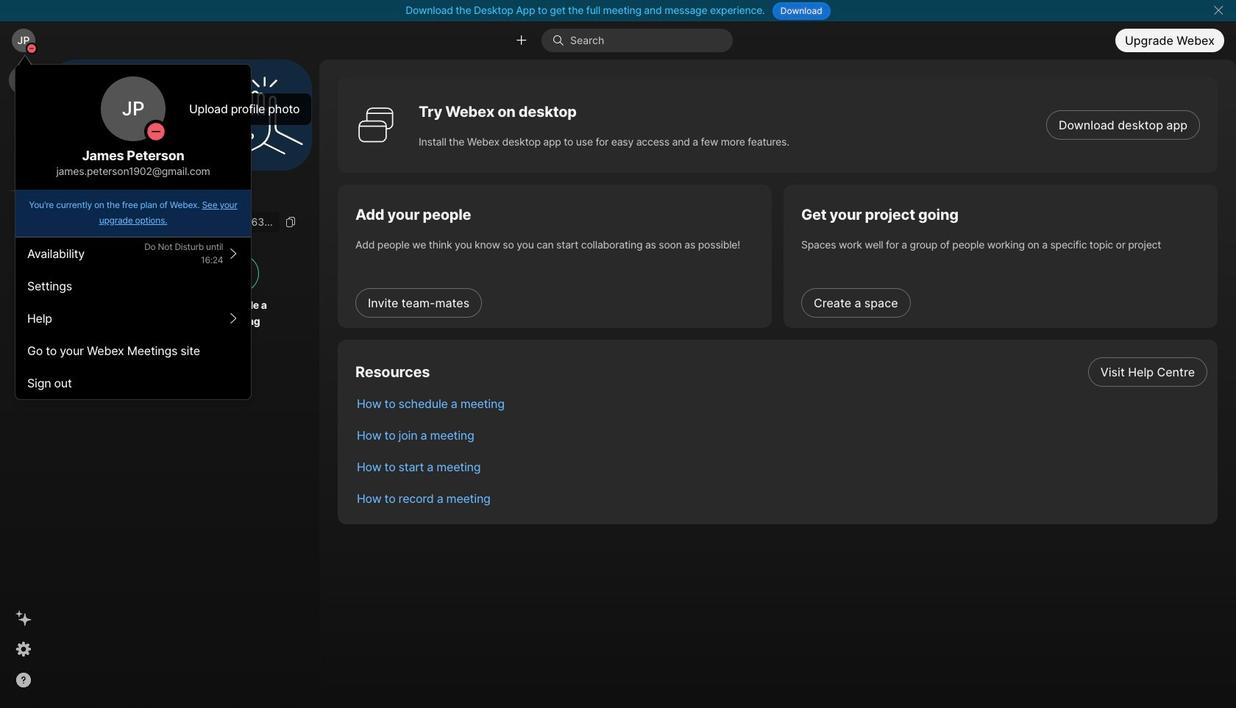 Task type: locate. For each thing, give the bounding box(es) containing it.
arrow right_16 image
[[228, 248, 239, 260]]

list item
[[345, 356, 1218, 388], [345, 388, 1218, 419], [345, 419, 1218, 451], [345, 451, 1218, 483], [345, 483, 1218, 514]]

webex tab list
[[9, 65, 38, 224]]

1 list item from the top
[[345, 356, 1218, 388]]

navigation
[[0, 60, 47, 709]]

set status menu item
[[15, 238, 251, 270]]

2 list item from the top
[[345, 388, 1218, 419]]

None text field
[[59, 212, 280, 233]]

two hands high-fiving image
[[220, 71, 308, 159]]

arrow right_16 image
[[228, 313, 239, 325]]

4 list item from the top
[[345, 451, 1218, 483]]



Task type: vqa. For each thing, say whether or not it's contained in the screenshot.
arrow down_16 image at left
no



Task type: describe. For each thing, give the bounding box(es) containing it.
cancel_16 image
[[1213, 4, 1224, 16]]

3 list item from the top
[[345, 419, 1218, 451]]

sign out menu item
[[15, 367, 251, 400]]

go to your webex meetings site menu item
[[15, 335, 251, 367]]

profile settings menu menu bar
[[15, 238, 251, 400]]

help menu item
[[15, 302, 251, 335]]

settings menu item
[[15, 270, 251, 302]]

5 list item from the top
[[345, 483, 1218, 514]]



